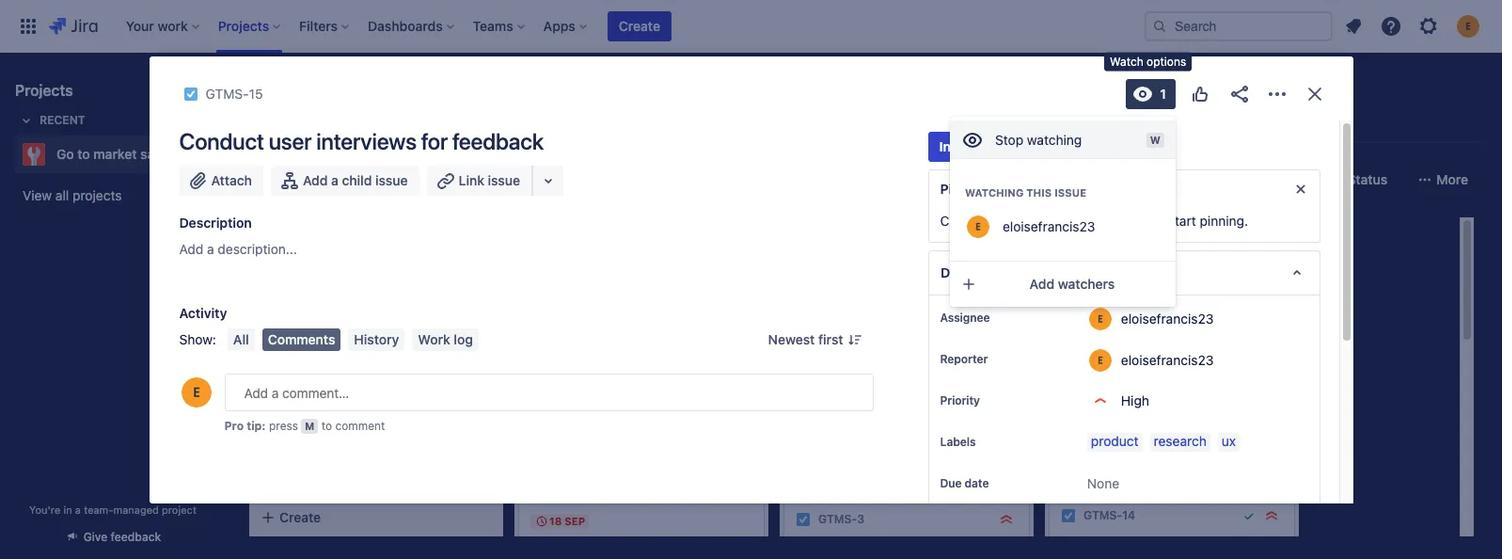 Task type: locate. For each thing, give the bounding box(es) containing it.
positioning
[[840, 281, 907, 297]]

1 vertical spatial task image
[[265, 369, 280, 384]]

give feedback button
[[53, 521, 173, 552]]

to left start
[[1153, 213, 1165, 229]]

conduct
[[179, 128, 264, 154]]

comments button
[[262, 328, 341, 351]]

1 horizontal spatial task image
[[265, 369, 280, 384]]

for down positioning
[[865, 300, 882, 316]]

1 horizontal spatial oct
[[1096, 372, 1118, 384]]

labels pin to top. only you can see pinned fields. image
[[980, 435, 995, 450]]

gtms- inside conduct user interviews for feedback dialog
[[206, 86, 249, 102]]

gtms- down 14 nov
[[288, 369, 327, 383]]

0 vertical spatial feedback
[[453, 128, 544, 154]]

jira image
[[49, 15, 98, 38], [49, 15, 98, 38]]

1 vertical spatial create button
[[249, 501, 504, 535]]

launched
[[1074, 233, 1134, 246]]

messaging
[[796, 300, 862, 316]]

1 horizontal spatial 3
[[858, 512, 865, 526]]

a inside button
[[331, 172, 339, 188]]

3 inside gtms-3 link
[[858, 512, 865, 526]]

feedback up add people image
[[453, 128, 544, 154]]

task image left 'gtms-14' "link"
[[1062, 508, 1077, 523]]

settings
[[999, 118, 1049, 134]]

2 horizontal spatial add
[[1030, 276, 1055, 292]]

1 vertical spatial task image
[[1062, 508, 1077, 523]]

14 nov
[[284, 345, 323, 358]]

new
[[886, 300, 911, 316]]

add a child issue
[[303, 172, 408, 188]]

create
[[619, 18, 661, 34], [796, 281, 837, 297], [1062, 281, 1102, 297], [280, 509, 321, 525]]

tab list
[[237, 109, 1492, 143]]

1 vertical spatial product
[[1092, 433, 1139, 449]]

1 vertical spatial add
[[179, 241, 204, 257]]

1 oct from the left
[[566, 372, 589, 384]]

you're
[[29, 504, 60, 516]]

nov right 08
[[832, 488, 856, 501]]

4
[[925, 232, 933, 248]]

for
[[421, 128, 448, 154], [865, 300, 882, 316]]

task image left gtms-17 link
[[265, 482, 280, 497]]

menu bar
[[224, 328, 483, 351]]

task image for gtms-17
[[265, 482, 280, 497]]

0 horizontal spatial feedback
[[111, 530, 161, 544]]

team-
[[84, 504, 113, 516]]

add a description...
[[179, 241, 297, 257]]

primary element
[[11, 0, 1145, 53]]

this
[[1027, 186, 1052, 199]]

1 horizontal spatial task image
[[1062, 508, 1077, 523]]

18 september 2023 image
[[535, 514, 550, 529], [535, 514, 550, 529]]

profile image of eloisefrancis23 image
[[181, 377, 211, 408]]

task image left 'gtms-15' link
[[183, 87, 198, 102]]

gtms-14
[[1084, 509, 1136, 523]]

1 vertical spatial 14
[[1123, 509, 1136, 523]]

issue right child on the left top of page
[[376, 172, 408, 188]]

start
[[1169, 213, 1197, 229]]

link
[[459, 172, 485, 188]]

search image
[[1153, 19, 1168, 34]]

oct right "30"
[[566, 372, 589, 384]]

add left child on the left top of page
[[303, 172, 328, 188]]

due date
[[941, 476, 989, 490]]

add watchers
[[1030, 276, 1116, 292]]

0 horizontal spatial task image
[[265, 482, 280, 497]]

activity
[[179, 305, 227, 321]]

low image
[[469, 369, 484, 384], [469, 482, 484, 497]]

2 low image from the top
[[469, 482, 484, 497]]

oct right '01'
[[1096, 372, 1118, 384]]

for inside conduct user interviews for feedback dialog
[[421, 128, 448, 154]]

add a child issue button
[[271, 166, 419, 196]]

01
[[1080, 372, 1093, 384]]

feedback inside dialog
[[453, 128, 544, 154]]

sample
[[140, 146, 185, 162]]

project settings link
[[947, 109, 1053, 143]]

16
[[327, 369, 340, 383]]

0 vertical spatial task image
[[265, 482, 280, 497]]

eloisefrancis23 inside button
[[1003, 218, 1096, 234]]

share image
[[1229, 83, 1251, 105]]

eloisefrancis23 down the 'guides'
[[1122, 310, 1214, 326]]

/
[[300, 511, 304, 527]]

all button
[[228, 328, 255, 351]]

0 vertical spatial for
[[421, 128, 448, 154]]

none
[[1088, 475, 1120, 491]]

08 november 2023 image
[[800, 488, 815, 503], [800, 488, 815, 503]]

watch options
[[1111, 55, 1187, 69]]

on
[[974, 213, 989, 229]]

0 vertical spatial add
[[303, 172, 328, 188]]

1 vertical spatial for
[[865, 300, 882, 316]]

close image
[[1304, 83, 1327, 105]]

create button
[[608, 11, 672, 41], [249, 501, 504, 535]]

oct for 01 oct
[[1096, 372, 1118, 384]]

0 horizontal spatial oct
[[566, 372, 589, 384]]

gtms- for 3
[[819, 512, 858, 526]]

newest
[[769, 331, 815, 347]]

30 oct
[[550, 372, 589, 384]]

3 down "release"
[[858, 512, 865, 526]]

create inside primary element
[[619, 18, 661, 34]]

gtms- up /
[[288, 482, 327, 496]]

add down 'description'
[[179, 241, 204, 257]]

issue right the link
[[488, 172, 520, 188]]

a
[[331, 172, 339, 188], [1080, 213, 1087, 229], [207, 241, 214, 257], [75, 504, 81, 516]]

nov up gtms-16
[[299, 345, 323, 358]]

projects
[[15, 82, 73, 99]]

1 vertical spatial nov
[[832, 488, 856, 501]]

next
[[1035, 213, 1061, 229]]

eloisefrancis23 down "this"
[[1003, 218, 1096, 234]]

gtms- for 17
[[288, 482, 327, 496]]

0 vertical spatial nov
[[299, 345, 323, 358]]

2 vertical spatial add
[[1030, 276, 1055, 292]]

1 vertical spatial low image
[[469, 482, 484, 497]]

sales
[[265, 417, 298, 433]]

nov
[[299, 345, 323, 358], [832, 488, 856, 501]]

3
[[304, 511, 312, 527], [858, 512, 865, 526]]

comment
[[335, 419, 385, 433]]

14 november 2023 image
[[269, 344, 284, 360]]

oct
[[566, 372, 589, 384], [1096, 372, 1118, 384]]

low image for gtms-16
[[469, 369, 484, 384]]

options
[[1147, 55, 1187, 69]]

tab list containing board
[[237, 109, 1492, 143]]

history button
[[349, 328, 405, 351]]

1 horizontal spatial 14
[[1123, 509, 1136, 523]]

work log
[[418, 331, 473, 347]]

pinning.
[[1200, 213, 1249, 229]]

go to market sample
[[56, 146, 185, 162]]

product
[[1106, 281, 1153, 297], [1092, 433, 1139, 449]]

0 horizontal spatial add
[[179, 241, 204, 257]]

managed
[[113, 504, 159, 516]]

create button inside primary element
[[608, 11, 672, 41]]

feature up none
[[1092, 443, 1135, 459]]

gtms-14 link
[[1084, 508, 1136, 524]]

newest first image
[[847, 332, 863, 347]]

0 horizontal spatial 14
[[284, 345, 297, 358]]

create positioning and messaging for new feature
[[796, 281, 958, 316]]

0 horizontal spatial nov
[[299, 345, 323, 358]]

give feedback
[[83, 530, 161, 544]]

1 horizontal spatial add
[[303, 172, 328, 188]]

gtms- down 08 nov on the bottom of page
[[819, 512, 858, 526]]

2 horizontal spatial issue
[[1055, 186, 1087, 199]]

Add a comment… field
[[224, 374, 874, 411]]

email
[[893, 424, 926, 440]]

eloisefrancis23 up "high"
[[1122, 352, 1214, 368]]

1 horizontal spatial nov
[[832, 488, 856, 501]]

due
[[941, 476, 962, 490]]

2 oct from the left
[[1096, 372, 1118, 384]]

0 horizontal spatial 3
[[304, 511, 312, 527]]

3 right 0 on the bottom of the page
[[304, 511, 312, 527]]

0 vertical spatial eloisefrancis23
[[1003, 218, 1096, 234]]

description
[[179, 215, 252, 231]]

0 vertical spatial product
[[1106, 281, 1153, 297]]

1 horizontal spatial feature
[[1092, 443, 1135, 459]]

task image
[[265, 482, 280, 497], [1062, 508, 1077, 523]]

task image left gtms-3 link
[[796, 512, 811, 527]]

0 horizontal spatial task image
[[183, 87, 198, 102]]

2 vertical spatial task image
[[796, 512, 811, 527]]

hide message image
[[1290, 178, 1312, 200]]

2 vertical spatial eloisefrancis23
[[1122, 352, 1214, 368]]

high
[[1122, 392, 1150, 408]]

1 horizontal spatial feedback
[[453, 128, 544, 154]]

nov for 14 nov
[[299, 345, 323, 358]]

add for add watchers
[[1030, 276, 1055, 292]]

view all projects link
[[15, 179, 211, 213]]

for inside the create positioning and messaging for new feature
[[865, 300, 882, 316]]

eloisefrancis23 image
[[442, 165, 472, 195]]

menu bar containing all
[[224, 328, 483, 351]]

add left watchers
[[1030, 276, 1055, 292]]

issue right "this"
[[1055, 186, 1087, 199]]

1 low image from the top
[[469, 369, 484, 384]]

recent
[[40, 113, 85, 127]]

gtms- inside "link"
[[1084, 509, 1123, 523]]

date
[[965, 476, 989, 490]]

1 vertical spatial feedback
[[111, 530, 161, 544]]

eloisefrancis23 button
[[951, 206, 1176, 248]]

task image
[[183, 87, 198, 102], [265, 369, 280, 384], [796, 512, 811, 527]]

for right "list" link at the left top of page
[[421, 128, 448, 154]]

feature
[[914, 300, 958, 316], [1092, 443, 1135, 459]]

link issue button
[[427, 166, 534, 196]]

0 vertical spatial task image
[[183, 87, 198, 102]]

product left the 'guides'
[[1106, 281, 1153, 297]]

0 vertical spatial low image
[[469, 369, 484, 384]]

history
[[354, 331, 399, 347]]

the
[[993, 213, 1012, 229]]

gtms- up conduct
[[206, 86, 249, 102]]

click on the
[[941, 213, 1016, 229]]

click
[[941, 213, 971, 229]]

0 vertical spatial create button
[[608, 11, 672, 41]]

work log button
[[413, 328, 479, 351]]

ux
[[1222, 433, 1237, 449]]

task image down 14 november 2023 image
[[265, 369, 280, 384]]

copy
[[929, 424, 959, 440]]

30 october 2023 image
[[535, 371, 550, 386]]

task image for gtms-14
[[1062, 508, 1077, 523]]

newest first button
[[757, 328, 874, 351]]

1 vertical spatial feature
[[1092, 443, 1135, 459]]

0 vertical spatial feature
[[914, 300, 958, 316]]

2 horizontal spatial task image
[[796, 512, 811, 527]]

market
[[93, 146, 137, 162]]

feature down and
[[914, 300, 958, 316]]

0 horizontal spatial feature
[[914, 300, 958, 316]]

collapse recent projects image
[[15, 109, 38, 132]]

Search board text field
[[250, 167, 393, 193]]

13
[[1123, 396, 1136, 410]]

view all projects
[[23, 187, 122, 203]]

1 horizontal spatial create button
[[608, 11, 672, 41]]

1 horizontal spatial for
[[865, 300, 882, 316]]

gtms- down none
[[1084, 509, 1123, 523]]

oct for 30 oct
[[566, 372, 589, 384]]

create banner
[[0, 0, 1503, 53]]

gtms- down 01 oct
[[1084, 396, 1123, 410]]

0 horizontal spatial create button
[[249, 501, 504, 535]]

label
[[1121, 213, 1149, 229]]

a left child on the left top of page
[[331, 172, 339, 188]]

to right m
[[322, 419, 332, 433]]

gtms- for 15
[[206, 86, 249, 102]]

0 horizontal spatial for
[[421, 128, 448, 154]]

product down the gtms-13 link
[[1092, 433, 1139, 449]]

done image
[[1242, 508, 1257, 523]]

details element
[[928, 250, 1321, 296]]

feedback down managed
[[111, 530, 161, 544]]



Task type: vqa. For each thing, say whether or not it's contained in the screenshot.
KAN-5 'LINK'
no



Task type: describe. For each thing, give the bounding box(es) containing it.
Search field
[[1145, 11, 1334, 41]]

feature inside the create positioning and messaging for new feature
[[914, 300, 958, 316]]

gtms-15 link
[[206, 83, 263, 105]]

a left "field"
[[1080, 213, 1087, 229]]

feedback inside "button"
[[111, 530, 161, 544]]

nov for 08 nov
[[832, 488, 856, 501]]

to right next
[[1064, 213, 1076, 229]]

sep
[[565, 515, 586, 527]]

naming
[[1139, 443, 1183, 459]]

30
[[550, 372, 564, 384]]

gtms-3
[[819, 512, 865, 526]]

show:
[[179, 331, 216, 347]]

to
[[278, 233, 292, 246]]

press
[[269, 419, 298, 433]]

timeline
[[517, 118, 570, 134]]

add watchers button
[[951, 269, 1176, 299]]

highest image
[[999, 512, 1015, 527]]

add for add a description...
[[179, 241, 204, 257]]

0 vertical spatial 14
[[284, 345, 297, 358]]

a down 'description'
[[207, 241, 214, 257]]

pro tip: press m to comment
[[224, 419, 385, 433]]

feature
[[796, 424, 842, 440]]

in
[[940, 138, 951, 154]]

feature release email copy
[[796, 424, 959, 440]]

a right in
[[75, 504, 81, 516]]

pinned fields
[[941, 181, 1023, 197]]

attach button
[[179, 166, 264, 196]]

project settings
[[951, 118, 1049, 134]]

watch options tooltip
[[1105, 53, 1193, 71]]

highest image
[[1265, 508, 1280, 523]]

field
[[1091, 213, 1117, 229]]

w
[[1151, 133, 1161, 145]]

newest first
[[769, 331, 844, 347]]

conduct user interviews for feedback dialog
[[149, 56, 1354, 559]]

0
[[292, 511, 300, 527]]

summary
[[252, 118, 311, 134]]

view
[[23, 187, 52, 203]]

assignee
[[941, 311, 990, 325]]

gtms- for 14
[[1084, 509, 1123, 523]]

30 october 2023 image
[[535, 371, 550, 386]]

stop watching
[[996, 131, 1083, 147]]

assignee pin to top. only you can see pinned fields. image
[[994, 311, 1009, 326]]

labels
[[941, 435, 976, 449]]

gtms- for 16
[[288, 369, 327, 383]]

1 vertical spatial eloisefrancis23
[[1122, 310, 1214, 326]]

watching this issue group
[[951, 167, 1176, 253]]

create column image
[[1319, 225, 1341, 248]]

progress
[[955, 138, 1011, 154]]

17
[[327, 482, 339, 496]]

08
[[815, 488, 829, 501]]

actions image
[[1266, 83, 1289, 105]]

interviews
[[316, 128, 417, 154]]

new
[[1062, 443, 1089, 459]]

sales kickoff
[[265, 417, 343, 433]]

product inside conduct user interviews for feedback dialog
[[1092, 433, 1139, 449]]

create inside the create positioning and messaging for new feature
[[796, 281, 837, 297]]

details
[[941, 264, 985, 280]]

calendar
[[439, 118, 495, 134]]

pinned
[[941, 181, 984, 197]]

new feature naming
[[1062, 443, 1183, 459]]

watching
[[1028, 131, 1083, 147]]

task image for gtms-3
[[796, 512, 811, 527]]

1 horizontal spatial issue
[[488, 172, 520, 188]]

project
[[162, 504, 197, 516]]

release
[[846, 424, 890, 440]]

14 inside "link"
[[1123, 509, 1136, 523]]

vote options: no one has voted for this issue yet. image
[[1189, 83, 1212, 105]]

ux link
[[1219, 433, 1240, 452]]

conduct user interviews for feedback
[[179, 128, 544, 154]]

m
[[305, 420, 315, 432]]

0 / 3
[[292, 511, 312, 527]]

project
[[951, 118, 995, 134]]

watchers
[[1059, 276, 1116, 292]]

description...
[[218, 241, 297, 257]]

in
[[63, 504, 72, 516]]

priority pin to top. only you can see pinned fields. image
[[984, 393, 999, 408]]

stop
[[996, 131, 1024, 147]]

and
[[911, 281, 933, 297]]

guides
[[1157, 281, 1198, 297]]

14 november 2023 image
[[269, 344, 284, 360]]

you're in a team-managed project
[[29, 504, 197, 516]]

go
[[56, 146, 74, 162]]

go to market sample link
[[15, 136, 203, 173]]

board
[[334, 117, 371, 133]]

gtms- for 13
[[1084, 396, 1123, 410]]

first
[[819, 331, 844, 347]]

projects
[[73, 187, 122, 203]]

add people image
[[484, 168, 506, 191]]

gtms-13 link
[[1084, 395, 1136, 411]]

task image for gtms-16
[[265, 369, 280, 384]]

gtms-16 link
[[288, 368, 340, 385]]

add for add a child issue
[[303, 172, 328, 188]]

issue inside group
[[1055, 186, 1087, 199]]

priority
[[941, 393, 981, 408]]

menu bar inside conduct user interviews for feedback dialog
[[224, 328, 483, 351]]

user
[[269, 128, 312, 154]]

next to a field label to start pinning.
[[1031, 213, 1249, 229]]

low image for gtms-17
[[469, 482, 484, 497]]

log
[[454, 331, 473, 347]]

timeline link
[[514, 109, 574, 143]]

give
[[83, 530, 108, 544]]

child
[[342, 172, 372, 188]]

18
[[550, 515, 562, 527]]

0 horizontal spatial issue
[[376, 172, 408, 188]]

done image
[[1242, 508, 1257, 523]]

to right the 'go'
[[77, 146, 90, 162]]

in progress
[[940, 138, 1011, 154]]

calendar link
[[435, 109, 498, 143]]

18 sep
[[550, 515, 586, 527]]



